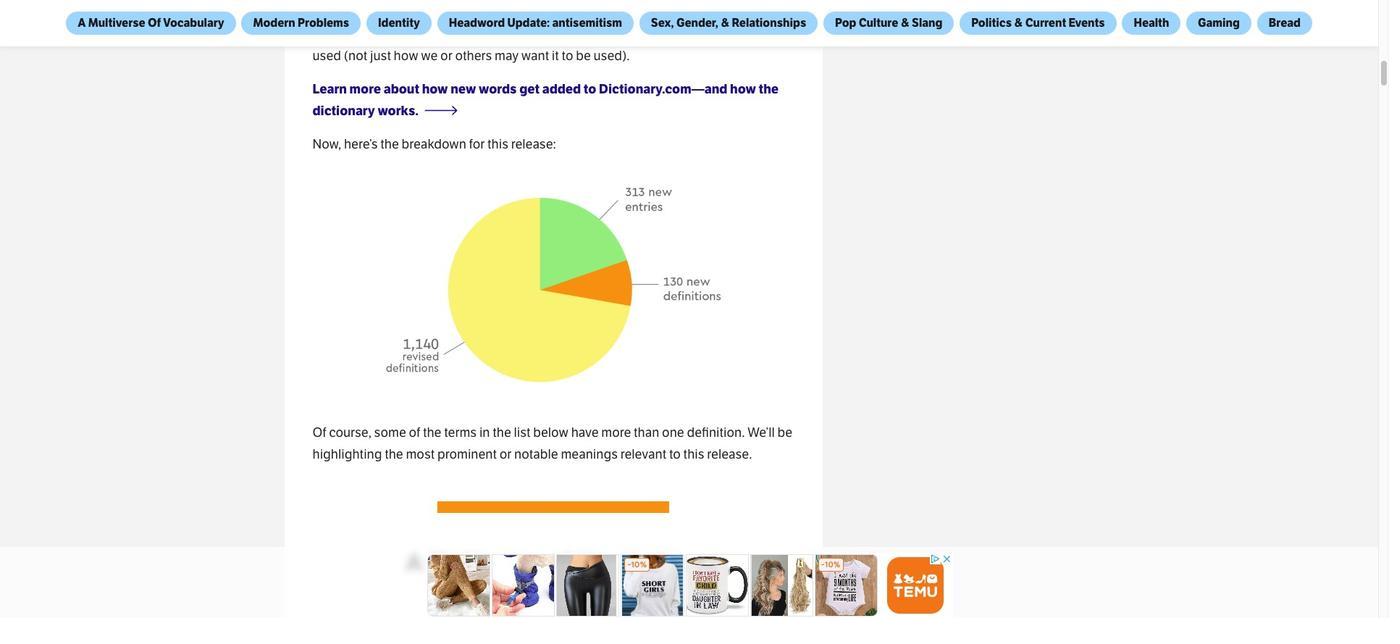 Task type: locate. For each thing, give the bounding box(es) containing it.
0 horizontal spatial to
[[584, 81, 597, 97]]

& inside politics & current events link
[[1015, 16, 1024, 30]]

0 vertical spatial more
[[350, 81, 381, 97]]

this down one
[[684, 446, 705, 462]]

how down sex, gender, & relationships link
[[730, 81, 756, 97]]

0 horizontal spatial a
[[78, 16, 86, 30]]

a for a multiverse of vocabulary
[[78, 16, 86, 30]]

identity
[[378, 16, 420, 30]]

1 horizontal spatial of
[[313, 424, 326, 440]]

1 vertical spatial of
[[550, 550, 571, 576]]

course,
[[329, 424, 372, 440]]

pop culture & slang link
[[824, 12, 955, 35]]

more up dictionary
[[350, 81, 381, 97]]

1 vertical spatial of
[[313, 424, 326, 440]]

1 vertical spatial this
[[684, 446, 705, 462]]

0 horizontal spatial how
[[422, 81, 448, 97]]

multiverse inside the a multiverse of vocabulary link
[[88, 16, 145, 30]]

relevant
[[621, 446, 667, 462]]

0 horizontal spatial vocabulary
[[163, 16, 224, 30]]

sex, gender, & relationships link
[[640, 12, 818, 35]]

one
[[662, 424, 685, 440]]

1 horizontal spatial this
[[684, 446, 705, 462]]

the right in
[[493, 424, 511, 440]]

a multiverse of vocabulary link
[[66, 12, 236, 35]]

0 horizontal spatial of
[[148, 16, 161, 30]]

terms
[[444, 424, 477, 440]]

some
[[374, 424, 406, 440]]

modern problems
[[253, 16, 349, 30]]

we'll
[[748, 424, 775, 440]]

to down one
[[670, 446, 681, 462]]

a
[[78, 16, 86, 30], [406, 550, 422, 576]]

to
[[584, 81, 597, 97], [670, 446, 681, 462]]

0 horizontal spatial multiverse
[[88, 16, 145, 30]]

vocabulary
[[163, 16, 224, 30], [578, 550, 701, 576]]

this
[[488, 136, 509, 152], [684, 446, 705, 462]]

0 horizontal spatial this
[[488, 136, 509, 152]]

of
[[409, 424, 420, 440], [550, 550, 571, 576]]

more left than
[[602, 424, 631, 440]]

of course, some of the terms in the list below have more than one definition. we'll be highlighting the most prominent or notable meanings relevant to this release.
[[313, 424, 793, 462]]

1 horizontal spatial to
[[670, 446, 681, 462]]

1 horizontal spatial more
[[602, 424, 631, 440]]

& inside pop culture & slang link
[[901, 16, 910, 30]]

the
[[759, 81, 779, 97], [381, 136, 399, 152], [423, 424, 442, 440], [493, 424, 511, 440], [385, 446, 403, 462]]

release.
[[707, 446, 753, 462]]

1 horizontal spatial multiverse
[[428, 550, 543, 576]]

1 vertical spatial vocabulary
[[578, 550, 701, 576]]

2 horizontal spatial &
[[1015, 16, 1024, 30]]

this inside of course, some of the terms in the list below have more than one definition. we'll be highlighting the most prominent or notable meanings relevant to this release.
[[684, 446, 705, 462]]

to right added
[[584, 81, 597, 97]]

a multiverse of vocabulary
[[78, 16, 224, 30]]

sex, gender, & relationships
[[651, 16, 807, 30]]

0 vertical spatial of
[[409, 424, 420, 440]]

of inside of course, some of the terms in the list below have more than one definition. we'll be highlighting the most prominent or notable meanings relevant to this release.
[[313, 424, 326, 440]]

more
[[350, 81, 381, 97], [602, 424, 631, 440]]

1 & from the left
[[721, 16, 730, 30]]

1 vertical spatial multiverse
[[428, 550, 543, 576]]

problems
[[298, 16, 349, 30]]

0 vertical spatial of
[[148, 16, 161, 30]]

of inside of course, some of the terms in the list below have more than one definition. we'll be highlighting the most prominent or notable meanings relevant to this release.
[[409, 424, 420, 440]]

1 horizontal spatial vocabulary
[[578, 550, 701, 576]]

have
[[571, 424, 599, 440]]

the down the some
[[385, 446, 403, 462]]

dictionary.com—and
[[599, 81, 728, 97]]

1 horizontal spatial how
[[730, 81, 756, 97]]

1 horizontal spatial a
[[406, 550, 422, 576]]

works.
[[378, 103, 419, 119]]

0 horizontal spatial of
[[409, 424, 420, 440]]

1 horizontal spatial &
[[901, 16, 910, 30]]

sex,
[[651, 16, 674, 30]]

a multiverse of vocabulary
[[406, 550, 701, 576]]

0 vertical spatial to
[[584, 81, 597, 97]]

bread link
[[1258, 12, 1313, 35]]

the right here's
[[381, 136, 399, 152]]

current
[[1026, 16, 1067, 30]]

& right gender, at the top of page
[[721, 16, 730, 30]]

multiverse
[[88, 16, 145, 30], [428, 550, 543, 576]]

list
[[514, 424, 531, 440]]

politics & current events
[[972, 16, 1106, 30]]

vocabulary for a multiverse of vocabulary
[[578, 550, 701, 576]]

0 horizontal spatial &
[[721, 16, 730, 30]]

a for a multiverse of vocabulary
[[406, 550, 422, 576]]

& inside sex, gender, & relationships link
[[721, 16, 730, 30]]

now,
[[313, 136, 341, 152]]

events
[[1069, 16, 1106, 30]]

about
[[384, 81, 420, 97]]

1 vertical spatial more
[[602, 424, 631, 440]]

to inside of course, some of the terms in the list below have more than one definition. we'll be highlighting the most prominent or notable meanings relevant to this release.
[[670, 446, 681, 462]]

0 horizontal spatial more
[[350, 81, 381, 97]]

headword
[[449, 16, 505, 30]]

2 & from the left
[[901, 16, 910, 30]]

1 horizontal spatial of
[[550, 550, 571, 576]]

the down relationships
[[759, 81, 779, 97]]

& right politics
[[1015, 16, 1024, 30]]

0 vertical spatial multiverse
[[88, 16, 145, 30]]

this right "for"
[[488, 136, 509, 152]]

& for slang
[[901, 16, 910, 30]]

more inside 'learn more about how new words get added to dictionary.com—and how the dictionary works.'
[[350, 81, 381, 97]]

&
[[721, 16, 730, 30], [901, 16, 910, 30], [1015, 16, 1024, 30]]

0 vertical spatial a
[[78, 16, 86, 30]]

of
[[148, 16, 161, 30], [313, 424, 326, 440]]

slang
[[912, 16, 943, 30]]

pop
[[835, 16, 857, 30]]

words
[[479, 81, 517, 97]]

1 vertical spatial a
[[406, 550, 422, 576]]

multiverse for of
[[88, 16, 145, 30]]

3 & from the left
[[1015, 16, 1024, 30]]

& left slang
[[901, 16, 910, 30]]

identity link
[[367, 12, 432, 35]]

1 vertical spatial to
[[670, 446, 681, 462]]

prominent
[[438, 446, 497, 462]]

0 vertical spatial vocabulary
[[163, 16, 224, 30]]

how left 'new'
[[422, 81, 448, 97]]

get
[[520, 81, 540, 97]]

how
[[422, 81, 448, 97], [730, 81, 756, 97]]



Task type: vqa. For each thing, say whether or not it's contained in the screenshot.
my account image
no



Task type: describe. For each thing, give the bounding box(es) containing it.
modern
[[253, 16, 296, 30]]

health link
[[1123, 12, 1181, 35]]

gaming
[[1199, 16, 1241, 30]]

the inside 'learn more about how new words get added to dictionary.com—and how the dictionary works.'
[[759, 81, 779, 97]]

0 vertical spatial this
[[488, 136, 509, 152]]

learn more about how new words get added to dictionary.com—and how the dictionary works.
[[313, 81, 779, 119]]

gaming link
[[1187, 12, 1252, 35]]

learn more about how new words get added to dictionary.com—and how the dictionary works. link
[[313, 81, 779, 119]]

pop culture & slang
[[835, 16, 943, 30]]

vocabulary for a multiverse of vocabulary
[[163, 16, 224, 30]]

added
[[543, 81, 581, 97]]

highlighting
[[313, 446, 382, 462]]

2 how from the left
[[730, 81, 756, 97]]

modern problems link
[[242, 12, 361, 35]]

more inside of course, some of the terms in the list below have more than one definition. we'll be highlighting the most prominent or notable meanings relevant to this release.
[[602, 424, 631, 440]]

bread
[[1269, 16, 1301, 30]]

culture
[[859, 16, 899, 30]]

learn
[[313, 81, 347, 97]]

update:
[[508, 16, 550, 30]]

below
[[534, 424, 569, 440]]

notable
[[515, 446, 558, 462]]

health
[[1134, 16, 1170, 30]]

new
[[451, 81, 476, 97]]

release:
[[511, 136, 556, 152]]

in
[[480, 424, 490, 440]]

or
[[500, 446, 512, 462]]

1 how from the left
[[422, 81, 448, 97]]

politics
[[972, 16, 1012, 30]]

antisemitism
[[552, 16, 622, 30]]

& for relationships
[[721, 16, 730, 30]]

than
[[634, 424, 660, 440]]

advertisement region
[[426, 553, 953, 618]]

headword update: antisemitism
[[449, 16, 622, 30]]

gender,
[[677, 16, 719, 30]]

now, here's the breakdown for this release:
[[313, 136, 556, 152]]

be
[[778, 424, 793, 440]]

multiverse for of
[[428, 550, 543, 576]]

headword update: antisemitism link
[[437, 12, 634, 35]]

here's
[[344, 136, 378, 152]]

dictionary
[[313, 103, 375, 119]]

politics & current events link
[[960, 12, 1117, 35]]

breakdown
[[402, 136, 467, 152]]

for
[[469, 136, 485, 152]]

meanings
[[561, 446, 618, 462]]

most
[[406, 446, 435, 462]]

to inside 'learn more about how new words get added to dictionary.com—and how the dictionary works.'
[[584, 81, 597, 97]]

definition.
[[687, 424, 745, 440]]

relationships
[[732, 16, 807, 30]]

the up most
[[423, 424, 442, 440]]



